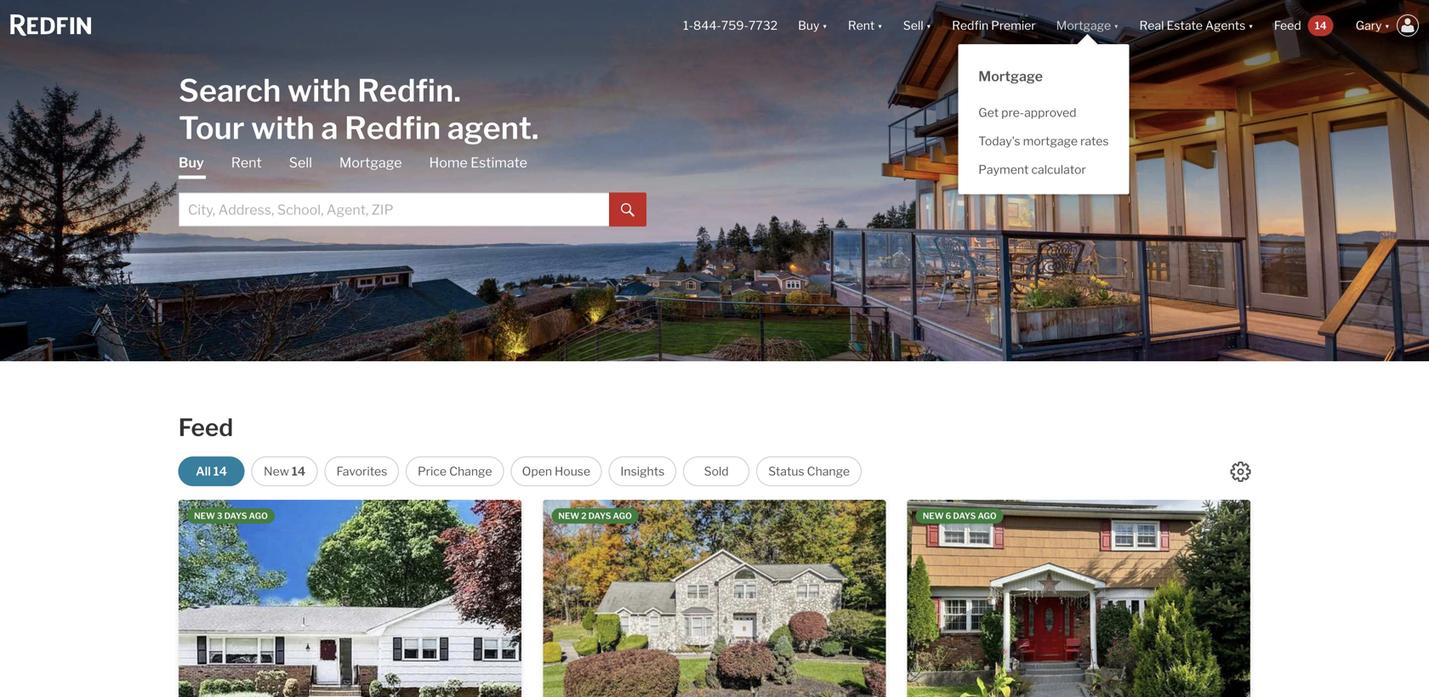 Task type: vqa. For each thing, say whether or not it's contained in the screenshot.
SACRAMENTO, within 4000 Innovator Dr #18104, Sacramento, CA 95834 TSG Premier Realty
no



Task type: describe. For each thing, give the bounding box(es) containing it.
Open House radio
[[511, 457, 602, 487]]

buy ▾
[[798, 18, 828, 33]]

14 for all 14
[[213, 464, 227, 479]]

open
[[522, 464, 552, 479]]

all 14
[[196, 464, 227, 479]]

agents
[[1205, 18, 1246, 33]]

6
[[946, 511, 951, 521]]

mortgage dialog
[[958, 34, 1129, 194]]

City, Address, School, Agent, ZIP search field
[[179, 193, 609, 227]]

buy for buy ▾
[[798, 18, 820, 33]]

rent link
[[231, 154, 262, 172]]

buy ▾ button
[[798, 0, 828, 51]]

change for price change
[[449, 464, 492, 479]]

sell for sell
[[289, 154, 312, 171]]

today's
[[978, 134, 1020, 149]]

1 photo of 22 appledale ln, chestnut ridge, ny 10977 image from the left
[[543, 500, 886, 698]]

ago for new 2 days ago
[[613, 511, 632, 521]]

home
[[429, 154, 468, 171]]

redfin premier
[[952, 18, 1036, 33]]

days for 3
[[224, 511, 247, 521]]

sell link
[[289, 154, 312, 172]]

sell ▾
[[903, 18, 932, 33]]

Favorites radio
[[325, 457, 399, 487]]

2 horizontal spatial 14
[[1315, 19, 1327, 32]]

mortgage
[[1023, 134, 1078, 149]]

estate
[[1167, 18, 1203, 33]]

insights
[[620, 464, 665, 479]]

rent ▾ button
[[838, 0, 893, 51]]

today's mortgage rates link
[[958, 127, 1129, 156]]

▾ for gary ▾
[[1384, 18, 1390, 33]]

redfin inside 'button'
[[952, 18, 989, 33]]

price change
[[418, 464, 492, 479]]

2 photo of 22 appledale ln, chestnut ridge, ny 10977 image from the left
[[886, 500, 1229, 698]]

a
[[321, 109, 338, 147]]

premier
[[991, 18, 1036, 33]]

real estate agents ▾
[[1139, 18, 1254, 33]]

house
[[555, 464, 590, 479]]

sell for sell ▾
[[903, 18, 923, 33]]

844-
[[693, 18, 721, 33]]

days for 2
[[588, 511, 611, 521]]

▾ for buy ▾
[[822, 18, 828, 33]]

3
[[217, 511, 222, 521]]

home estimate link
[[429, 154, 527, 172]]

1-844-759-7732 link
[[683, 18, 778, 33]]

new
[[264, 464, 289, 479]]

payment calculator
[[978, 163, 1086, 177]]

rent ▾ button
[[848, 0, 883, 51]]

payment
[[978, 163, 1029, 177]]

▾ for mortgage ▾
[[1114, 18, 1119, 33]]

real
[[1139, 18, 1164, 33]]

status change
[[768, 464, 850, 479]]

approved
[[1024, 106, 1077, 120]]

rates
[[1080, 134, 1109, 149]]

photo of 40 fox hill rd, upper saddle river, nj 07458 image
[[179, 500, 522, 698]]

2 photo of 4 robert ct, nanuet, ny 10954 image from the left
[[1250, 500, 1429, 698]]

▾ for rent ▾
[[877, 18, 883, 33]]

▾ inside real estate agents ▾ link
[[1248, 18, 1254, 33]]

Sold radio
[[683, 457, 750, 487]]

mortgage inside dialog
[[978, 68, 1043, 85]]

real estate agents ▾ link
[[1139, 0, 1254, 51]]

open house
[[522, 464, 590, 479]]

payment calculator link
[[958, 156, 1129, 184]]

tab list containing buy
[[179, 154, 646, 227]]

calculator
[[1031, 163, 1086, 177]]

sell ▾ button
[[903, 0, 932, 51]]



Task type: locate. For each thing, give the bounding box(es) containing it.
1 horizontal spatial new
[[558, 511, 579, 521]]

buy down tour
[[179, 154, 204, 171]]

sell inside sell ▾ dropdown button
[[903, 18, 923, 33]]

get
[[978, 106, 999, 120]]

2 horizontal spatial ago
[[978, 511, 997, 521]]

search
[[179, 72, 281, 109]]

mortgage ▾
[[1056, 18, 1119, 33]]

0 horizontal spatial redfin
[[344, 109, 441, 147]]

0 horizontal spatial new
[[194, 511, 215, 521]]

▾ for sell ▾
[[926, 18, 932, 33]]

0 horizontal spatial days
[[224, 511, 247, 521]]

14 for new 14
[[292, 464, 306, 479]]

price
[[418, 464, 447, 479]]

1 ▾ from the left
[[822, 18, 828, 33]]

0 vertical spatial buy
[[798, 18, 820, 33]]

gary ▾
[[1356, 18, 1390, 33]]

change right the status
[[807, 464, 850, 479]]

2
[[581, 511, 587, 521]]

1 vertical spatial feed
[[178, 413, 233, 442]]

new 6 days ago
[[923, 511, 997, 521]]

0 vertical spatial feed
[[1274, 18, 1301, 33]]

new left 3
[[194, 511, 215, 521]]

7732
[[749, 18, 778, 33]]

search with redfin. tour with a redfin agent.
[[179, 72, 539, 147]]

1 change from the left
[[449, 464, 492, 479]]

2 horizontal spatial new
[[923, 511, 944, 521]]

favorites
[[336, 464, 387, 479]]

rent for rent
[[231, 154, 262, 171]]

days right 6
[[953, 511, 976, 521]]

pre-
[[1001, 106, 1024, 120]]

0 horizontal spatial 14
[[213, 464, 227, 479]]

with
[[287, 72, 351, 109], [251, 109, 315, 147]]

rent inside dropdown button
[[848, 18, 875, 33]]

estimate
[[470, 154, 527, 171]]

1 vertical spatial rent
[[231, 154, 262, 171]]

mortgage link
[[339, 154, 402, 172]]

mortgage up city, address, school, agent, zip search box
[[339, 154, 402, 171]]

2 ago from the left
[[613, 511, 632, 521]]

sell right the rent ▾
[[903, 18, 923, 33]]

1 horizontal spatial redfin
[[952, 18, 989, 33]]

6 ▾ from the left
[[1384, 18, 1390, 33]]

2 new from the left
[[558, 511, 579, 521]]

5 ▾ from the left
[[1248, 18, 1254, 33]]

0 vertical spatial mortgage
[[1056, 18, 1111, 33]]

sell right rent link on the left top of page
[[289, 154, 312, 171]]

mortgage left real at the top right of the page
[[1056, 18, 1111, 33]]

Insights radio
[[609, 457, 676, 487]]

1 horizontal spatial rent
[[848, 18, 875, 33]]

rent inside tab list
[[231, 154, 262, 171]]

new 2 days ago
[[558, 511, 632, 521]]

0 horizontal spatial ago
[[249, 511, 268, 521]]

rent
[[848, 18, 875, 33], [231, 154, 262, 171]]

new left 6
[[923, 511, 944, 521]]

feed up "all"
[[178, 413, 233, 442]]

sell ▾ button
[[893, 0, 942, 51]]

0 horizontal spatial sell
[[289, 154, 312, 171]]

tour
[[179, 109, 245, 147]]

rent ▾
[[848, 18, 883, 33]]

3 new from the left
[[923, 511, 944, 521]]

0 vertical spatial rent
[[848, 18, 875, 33]]

rent right buy ▾
[[848, 18, 875, 33]]

0 horizontal spatial buy
[[179, 154, 204, 171]]

agent.
[[447, 109, 539, 147]]

2 change from the left
[[807, 464, 850, 479]]

1 horizontal spatial 14
[[292, 464, 306, 479]]

1 vertical spatial mortgage
[[978, 68, 1043, 85]]

days right 3
[[224, 511, 247, 521]]

buy ▾ button
[[788, 0, 838, 51]]

mortgage for mortgage link
[[339, 154, 402, 171]]

▾ right the agents
[[1248, 18, 1254, 33]]

mortgage inside tab list
[[339, 154, 402, 171]]

▾ inside mortgage ▾ dropdown button
[[1114, 18, 1119, 33]]

mortgage ▾ button
[[1056, 0, 1119, 51]]

Status Change radio
[[756, 457, 862, 487]]

1 new from the left
[[194, 511, 215, 521]]

All radio
[[178, 457, 245, 487]]

Price Change radio
[[406, 457, 504, 487]]

status
[[768, 464, 804, 479]]

1 horizontal spatial feed
[[1274, 18, 1301, 33]]

today's mortgage rates
[[978, 134, 1109, 149]]

buy for buy
[[179, 154, 204, 171]]

▾ right the rent ▾
[[926, 18, 932, 33]]

buy
[[798, 18, 820, 33], [179, 154, 204, 171]]

sell
[[903, 18, 923, 33], [289, 154, 312, 171]]

1 vertical spatial redfin
[[344, 109, 441, 147]]

0 horizontal spatial change
[[449, 464, 492, 479]]

new left 2
[[558, 511, 579, 521]]

home estimate
[[429, 154, 527, 171]]

days right 2
[[588, 511, 611, 521]]

new 14
[[264, 464, 306, 479]]

rent down tour
[[231, 154, 262, 171]]

option group containing all
[[178, 457, 862, 487]]

mortgage up pre-
[[978, 68, 1043, 85]]

redfin up mortgage link
[[344, 109, 441, 147]]

1 horizontal spatial buy
[[798, 18, 820, 33]]

14 right "all"
[[213, 464, 227, 479]]

0 horizontal spatial feed
[[178, 413, 233, 442]]

submit search image
[[621, 204, 635, 217]]

14 inside new option
[[292, 464, 306, 479]]

real estate agents ▾ button
[[1129, 0, 1264, 51]]

tab list
[[179, 154, 646, 227]]

redfin
[[952, 18, 989, 33], [344, 109, 441, 147]]

3 ▾ from the left
[[926, 18, 932, 33]]

new
[[194, 511, 215, 521], [558, 511, 579, 521], [923, 511, 944, 521]]

1 horizontal spatial change
[[807, 464, 850, 479]]

change right price
[[449, 464, 492, 479]]

new for new 6 days ago
[[923, 511, 944, 521]]

2 vertical spatial mortgage
[[339, 154, 402, 171]]

1 days from the left
[[224, 511, 247, 521]]

ago right 2
[[613, 511, 632, 521]]

ago for new 3 days ago
[[249, 511, 268, 521]]

2 days from the left
[[588, 511, 611, 521]]

New radio
[[251, 457, 318, 487]]

▾ left sell ▾
[[877, 18, 883, 33]]

new for new 3 days ago
[[194, 511, 215, 521]]

1 vertical spatial buy
[[179, 154, 204, 171]]

change for status change
[[807, 464, 850, 479]]

759-
[[721, 18, 749, 33]]

get pre-approved
[[978, 106, 1077, 120]]

days for 6
[[953, 511, 976, 521]]

sold
[[704, 464, 729, 479]]

change inside radio
[[449, 464, 492, 479]]

1-844-759-7732
[[683, 18, 778, 33]]

rent for rent ▾
[[848, 18, 875, 33]]

new for new 2 days ago
[[558, 511, 579, 521]]

new 3 days ago
[[194, 511, 268, 521]]

0 vertical spatial redfin
[[952, 18, 989, 33]]

buy inside dropdown button
[[798, 18, 820, 33]]

0 horizontal spatial rent
[[231, 154, 262, 171]]

ago for new 6 days ago
[[978, 511, 997, 521]]

feed right the agents
[[1274, 18, 1301, 33]]

1 horizontal spatial sell
[[903, 18, 923, 33]]

4 ▾ from the left
[[1114, 18, 1119, 33]]

▾ inside buy ▾ dropdown button
[[822, 18, 828, 33]]

14 inside all option
[[213, 464, 227, 479]]

all
[[196, 464, 211, 479]]

▾ left real at the top right of the page
[[1114, 18, 1119, 33]]

redfin.
[[357, 72, 461, 109]]

buy link
[[179, 154, 204, 179]]

0 vertical spatial sell
[[903, 18, 923, 33]]

photo of 22 appledale ln, chestnut ridge, ny 10977 image
[[543, 500, 886, 698], [886, 500, 1229, 698]]

get pre-approved link
[[958, 99, 1129, 127]]

redfin premier button
[[942, 0, 1046, 51]]

2 ▾ from the left
[[877, 18, 883, 33]]

▾ inside rent ▾ dropdown button
[[877, 18, 883, 33]]

2 horizontal spatial mortgage
[[1056, 18, 1111, 33]]

ago
[[249, 511, 268, 521], [613, 511, 632, 521], [978, 511, 997, 521]]

3 ago from the left
[[978, 511, 997, 521]]

change
[[449, 464, 492, 479], [807, 464, 850, 479]]

1-
[[683, 18, 693, 33]]

1 vertical spatial sell
[[289, 154, 312, 171]]

option group
[[178, 457, 862, 487]]

days
[[224, 511, 247, 521], [588, 511, 611, 521], [953, 511, 976, 521]]

▾ right gary at the right top of the page
[[1384, 18, 1390, 33]]

1 photo of 4 robert ct, nanuet, ny 10954 image from the left
[[907, 500, 1250, 698]]

1 horizontal spatial mortgage
[[978, 68, 1043, 85]]

▾
[[822, 18, 828, 33], [877, 18, 883, 33], [926, 18, 932, 33], [1114, 18, 1119, 33], [1248, 18, 1254, 33], [1384, 18, 1390, 33]]

1 horizontal spatial ago
[[613, 511, 632, 521]]

mortgage
[[1056, 18, 1111, 33], [978, 68, 1043, 85], [339, 154, 402, 171]]

1 horizontal spatial days
[[588, 511, 611, 521]]

14
[[1315, 19, 1327, 32], [213, 464, 227, 479], [292, 464, 306, 479]]

buy right "7732"
[[798, 18, 820, 33]]

14 left gary at the right top of the page
[[1315, 19, 1327, 32]]

redfin left premier
[[952, 18, 989, 33]]

14 right new
[[292, 464, 306, 479]]

redfin inside search with redfin. tour with a redfin agent.
[[344, 109, 441, 147]]

mortgage inside dropdown button
[[1056, 18, 1111, 33]]

2 horizontal spatial days
[[953, 511, 976, 521]]

1 ago from the left
[[249, 511, 268, 521]]

mortgage for mortgage ▾
[[1056, 18, 1111, 33]]

photo of 4 robert ct, nanuet, ny 10954 image
[[907, 500, 1250, 698], [1250, 500, 1429, 698]]

0 horizontal spatial mortgage
[[339, 154, 402, 171]]

gary
[[1356, 18, 1382, 33]]

▾ left the rent ▾
[[822, 18, 828, 33]]

feed
[[1274, 18, 1301, 33], [178, 413, 233, 442]]

3 days from the left
[[953, 511, 976, 521]]

▾ inside sell ▾ dropdown button
[[926, 18, 932, 33]]

change inside option
[[807, 464, 850, 479]]

ago right 3
[[249, 511, 268, 521]]

ago right 6
[[978, 511, 997, 521]]



